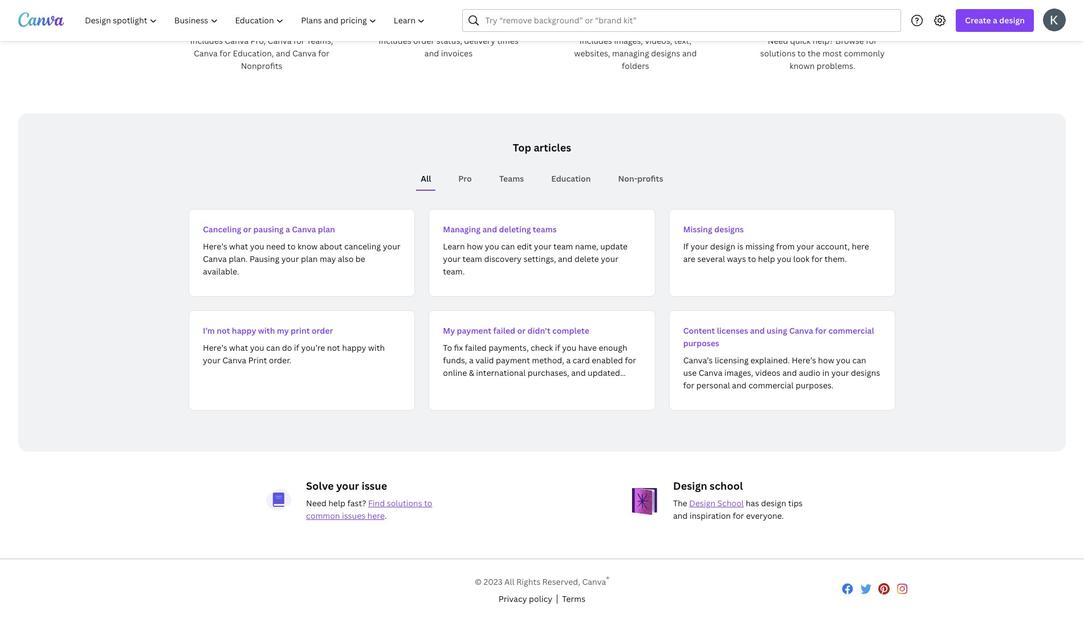 Task type: vqa. For each thing, say whether or not it's contained in the screenshot.


Task type: locate. For each thing, give the bounding box(es) containing it.
and inside the includes images, videos, text, websites, managing designs and folders
[[682, 48, 697, 59]]

enough
[[599, 343, 628, 354]]

your up fast?
[[336, 480, 359, 493]]

need for quick
[[768, 35, 788, 46]]

happy
[[232, 326, 256, 336], [342, 343, 366, 354]]

managing and deleting teams
[[443, 224, 557, 235]]

here's inside the here's what you can do if you're not happy with your canva print order.
[[203, 343, 227, 354]]

includes up websites,
[[580, 35, 612, 46]]

plan up about
[[318, 224, 335, 235]]

help down missing
[[758, 254, 775, 265]]

designs inside canva's licensing explained. here's how you can use canva images, videos and audio in your designs for personal and commercial purposes.
[[851, 368, 880, 379]]

0 horizontal spatial team
[[463, 254, 482, 265]]

1 if from the left
[[294, 343, 299, 354]]

has
[[746, 498, 759, 509]]

0 horizontal spatial all
[[421, 173, 431, 184]]

missing designs
[[683, 224, 744, 235]]

to down the international
[[496, 380, 505, 391]]

valid
[[476, 355, 494, 366]]

your up settings,
[[534, 241, 552, 252]]

design up the
[[673, 480, 708, 493]]

what down i'm not happy with my print order
[[229, 343, 248, 354]]

learn how you can edit your team name, update your team discovery settings, and delete your team.
[[443, 241, 628, 277]]

images,
[[614, 35, 643, 46], [725, 368, 754, 379]]

1 horizontal spatial images,
[[725, 368, 754, 379]]

images, inside the includes images, videos, text, websites, managing designs and folders
[[614, 35, 643, 46]]

0 horizontal spatial design
[[710, 241, 736, 252]]

0 horizontal spatial how
[[467, 241, 483, 252]]

your down i'm
[[203, 355, 221, 366]]

includes inside includes order status, delivery times and invoices
[[379, 35, 411, 46]]

not right i'm
[[217, 326, 230, 336]]

here's up audio
[[792, 355, 817, 366]]

teams,
[[307, 35, 333, 46]]

use
[[683, 368, 697, 379]]

how inside canva's licensing explained. here's how you can use canva images, videos and audio in your designs for personal and commercial purposes.
[[818, 355, 835, 366]]

for up commonly
[[866, 35, 878, 46]]

canceling or pausing a canva plan
[[203, 224, 335, 235]]

and left delete
[[558, 254, 573, 265]]

your right in
[[832, 368, 849, 379]]

how right learn
[[467, 241, 483, 252]]

here inside "find solutions to common issues here"
[[368, 511, 385, 522]]

can
[[501, 241, 515, 252], [266, 343, 280, 354], [853, 355, 867, 366]]

if
[[683, 241, 689, 252]]

issues
[[342, 511, 366, 522]]

missing
[[746, 241, 775, 252]]

look
[[794, 254, 810, 265]]

1 horizontal spatial not
[[327, 343, 340, 354]]

what up plan. on the left top of page
[[229, 241, 248, 252]]

design up everyone.
[[761, 498, 787, 509]]

missing
[[683, 224, 713, 235]]

1 vertical spatial with
[[368, 343, 385, 354]]

here right "account,"
[[852, 241, 869, 252]]

1 horizontal spatial designs
[[715, 224, 744, 235]]

0 vertical spatial all
[[421, 173, 431, 184]]

or left didn't
[[517, 326, 526, 336]]

0 horizontal spatial order
[[312, 326, 333, 336]]

0 horizontal spatial with
[[258, 326, 275, 336]]

canva up terms
[[582, 577, 606, 588]]

commercial inside canva's licensing explained. here's how you can use canva images, videos and audio in your designs for personal and commercial purposes.
[[749, 380, 794, 391]]

2 vertical spatial failed
[[531, 380, 552, 391]]

plan.
[[229, 254, 248, 265]]

2 includes from the left
[[379, 35, 411, 46]]

teams
[[499, 173, 524, 184]]

solve your issue
[[306, 480, 387, 493]]

includes for includes images, videos, text, websites, managing designs and folders
[[580, 35, 612, 46]]

privacy policy
[[499, 594, 553, 605]]

0 vertical spatial design
[[1000, 15, 1025, 26]]

failed up valid
[[465, 343, 487, 354]]

failed for payment
[[493, 326, 516, 336]]

if up method,
[[555, 343, 560, 354]]

0 vertical spatial can
[[501, 241, 515, 252]]

need left quick
[[768, 35, 788, 46]]

1 vertical spatial plan
[[301, 254, 318, 265]]

not
[[217, 326, 230, 336], [327, 343, 340, 354]]

1 vertical spatial team
[[463, 254, 482, 265]]

for right look
[[812, 254, 823, 265]]

2 horizontal spatial designs
[[851, 368, 880, 379]]

if right do
[[294, 343, 299, 354]]

0 horizontal spatial here
[[368, 511, 385, 522]]

includes inside includes canva pro, canva for teams, canva for education, and canva for nonprofits
[[190, 35, 223, 46]]

to inside if your design is missing from your account, here are several ways to help you look for them.
[[748, 254, 756, 265]]

know
[[298, 241, 318, 252]]

1 horizontal spatial all
[[505, 577, 515, 588]]

discovery
[[484, 254, 522, 265]]

here's what you can do if you're not happy with your canva print order.
[[203, 343, 385, 366]]

0 vertical spatial what
[[229, 241, 248, 252]]

0 horizontal spatial not
[[217, 326, 230, 336]]

or left pausing
[[243, 224, 252, 235]]

0 vertical spatial payment
[[457, 326, 492, 336]]

1 horizontal spatial order
[[413, 35, 435, 46]]

1 horizontal spatial design
[[761, 498, 787, 509]]

if for do
[[294, 343, 299, 354]]

here
[[852, 241, 869, 252], [368, 511, 385, 522]]

designs right in
[[851, 368, 880, 379]]

you inside the here's what you can do if you're not happy with your canva print order.
[[250, 343, 264, 354]]

your up look
[[797, 241, 815, 252]]

canva down teams,
[[292, 48, 316, 59]]

can inside canva's licensing explained. here's how you can use canva images, videos and audio in your designs for personal and commercial purposes.
[[853, 355, 867, 366]]

design right create
[[1000, 15, 1025, 26]]

top level navigation element
[[78, 9, 435, 32]]

0 vertical spatial or
[[243, 224, 252, 235]]

plan down the know on the left of the page
[[301, 254, 318, 265]]

payment inside to fix failed payments, check if you have enough funds, a valid payment method, a card enabled for online & international purchases, and updated billing details to settle failed payments.
[[496, 355, 530, 366]]

1 horizontal spatial failed
[[493, 326, 516, 336]]

order inside includes order status, delivery times and invoices
[[413, 35, 435, 46]]

and inside includes canva pro, canva for teams, canva for education, and canva for nonprofits
[[276, 48, 291, 59]]

0 vertical spatial designs
[[651, 48, 681, 59]]

your up team.
[[443, 254, 461, 265]]

1 vertical spatial commercial
[[749, 380, 794, 391]]

payments,
[[489, 343, 529, 354]]

canva inside the here's what you can do if you're not happy with your canva print order.
[[223, 355, 246, 366]]

and inside includes order status, delivery times and invoices
[[425, 48, 439, 59]]

0 horizontal spatial help
[[329, 498, 346, 509]]

2 what from the top
[[229, 343, 248, 354]]

0 horizontal spatial or
[[243, 224, 252, 235]]

payment up fix
[[457, 326, 492, 336]]

includes canva pro, canva for teams, canva for education, and canva for nonprofits
[[190, 35, 333, 71]]

here down find
[[368, 511, 385, 522]]

canceling
[[344, 241, 381, 252]]

teams button
[[495, 168, 529, 190]]

for
[[294, 35, 305, 46], [866, 35, 878, 46], [220, 48, 231, 59], [318, 48, 330, 59], [812, 254, 823, 265], [816, 326, 827, 336], [625, 355, 636, 366], [683, 380, 695, 391], [733, 511, 744, 522]]

need
[[768, 35, 788, 46], [306, 498, 327, 509]]

help up common
[[329, 498, 346, 509]]

text,
[[674, 35, 692, 46]]

top
[[513, 141, 532, 155]]

a up &
[[469, 355, 474, 366]]

can inside the here's what you can do if you're not happy with your canva print order.
[[266, 343, 280, 354]]

account,
[[817, 241, 850, 252]]

includes images, videos, text, websites, managing designs and folders link
[[549, 0, 722, 82]]

your inside canva's licensing explained. here's how you can use canva images, videos and audio in your designs for personal and commercial purposes.
[[832, 368, 849, 379]]

design up several
[[710, 241, 736, 252]]

canva inside canva's licensing explained. here's how you can use canva images, videos and audio in your designs for personal and commercial purposes.
[[699, 368, 723, 379]]

and inside learn how you can edit your team name, update your team discovery settings, and delete your team.
[[558, 254, 573, 265]]

0 vertical spatial order
[[413, 35, 435, 46]]

2 horizontal spatial design
[[1000, 15, 1025, 26]]

images, up managing
[[614, 35, 643, 46]]

1 horizontal spatial if
[[555, 343, 560, 354]]

here's down i'm
[[203, 343, 227, 354]]

happy inside the here's what you can do if you're not happy with your canva print order.
[[342, 343, 366, 354]]

0 horizontal spatial solutions
[[387, 498, 422, 509]]

i'm not happy with my print order
[[203, 326, 333, 336]]

articles
[[534, 141, 571, 155]]

1 vertical spatial not
[[327, 343, 340, 354]]

design inside if your design is missing from your account, here are several ways to help you look for them.
[[710, 241, 736, 252]]

need for help
[[306, 498, 327, 509]]

if inside to fix failed payments, check if you have enough funds, a valid payment method, a card enabled for online & international purchases, and updated billing details to settle failed payments.
[[555, 343, 560, 354]]

1 horizontal spatial help
[[758, 254, 775, 265]]

happy right you're
[[342, 343, 366, 354]]

and left audio
[[783, 368, 797, 379]]

you
[[250, 241, 264, 252], [485, 241, 499, 252], [777, 254, 792, 265], [250, 343, 264, 354], [562, 343, 577, 354], [837, 355, 851, 366]]

ways
[[727, 254, 746, 265]]

includes left the pro,
[[190, 35, 223, 46]]

0 horizontal spatial failed
[[465, 343, 487, 354]]

order left 'status,'
[[413, 35, 435, 46]]

1 vertical spatial failed
[[465, 343, 487, 354]]

team down learn
[[463, 254, 482, 265]]

settle
[[507, 380, 529, 391]]

all right "2023"
[[505, 577, 515, 588]]

to right need
[[288, 241, 296, 252]]

invoices
[[441, 48, 473, 59]]

to
[[798, 48, 806, 59], [288, 241, 296, 252], [748, 254, 756, 265], [496, 380, 505, 391], [424, 498, 433, 509]]

to inside "find solutions to common issues here"
[[424, 498, 433, 509]]

and inside "has design tips and inspiration for everyone."
[[673, 511, 688, 522]]

1 includes from the left
[[190, 35, 223, 46]]

here's down canceling
[[203, 241, 227, 252]]

canva inside content licenses and using canva for commercial purposes
[[790, 326, 814, 336]]

solutions down quick
[[761, 48, 796, 59]]

for inside canva's licensing explained. here's how you can use canva images, videos and audio in your designs for personal and commercial purposes.
[[683, 380, 695, 391]]

1 vertical spatial how
[[818, 355, 835, 366]]

the design school
[[673, 498, 744, 509]]

1 vertical spatial need
[[306, 498, 327, 509]]

need up common
[[306, 498, 327, 509]]

and down the
[[673, 511, 688, 522]]

several
[[698, 254, 725, 265]]

1 horizontal spatial commercial
[[829, 326, 875, 336]]

payment down payments,
[[496, 355, 530, 366]]

0 vertical spatial team
[[554, 241, 573, 252]]

non-profits
[[618, 173, 664, 184]]

solutions right find
[[387, 498, 422, 509]]

rights
[[517, 577, 541, 588]]

a right create
[[993, 15, 998, 26]]

how
[[467, 241, 483, 252], [818, 355, 835, 366]]

1 horizontal spatial team
[[554, 241, 573, 252]]

1 horizontal spatial need
[[768, 35, 788, 46]]

0 vertical spatial failed
[[493, 326, 516, 336]]

for up in
[[816, 326, 827, 336]]

for inside content licenses and using canva for commercial purposes
[[816, 326, 827, 336]]

need inside the 'need quick help? browse for solutions to the most commonly known problems.'
[[768, 35, 788, 46]]

1 horizontal spatial happy
[[342, 343, 366, 354]]

solve your issue image
[[265, 489, 293, 512]]

0 vertical spatial solutions
[[761, 48, 796, 59]]

create a design
[[966, 15, 1025, 26]]

solutions
[[761, 48, 796, 59], [387, 498, 422, 509]]

0 vertical spatial images,
[[614, 35, 643, 46]]

2 horizontal spatial can
[[853, 355, 867, 366]]

designs down videos,
[[651, 48, 681, 59]]

0 horizontal spatial images,
[[614, 35, 643, 46]]

pro button
[[454, 168, 477, 190]]

you inside canva's licensing explained. here's how you can use canva images, videos and audio in your designs for personal and commercial purposes.
[[837, 355, 851, 366]]

to inside here's what you need to know about canceling your canva plan. pausing your plan may also be available.
[[288, 241, 296, 252]]

you're
[[301, 343, 325, 354]]

0 vertical spatial with
[[258, 326, 275, 336]]

and up nonprofits
[[276, 48, 291, 59]]

your
[[383, 241, 401, 252], [534, 241, 552, 252], [691, 241, 709, 252], [797, 241, 815, 252], [281, 254, 299, 265], [443, 254, 461, 265], [601, 254, 619, 265], [203, 355, 221, 366], [832, 368, 849, 379], [336, 480, 359, 493]]

to left "the"
[[798, 48, 806, 59]]

1 horizontal spatial includes
[[379, 35, 411, 46]]

3 includes from the left
[[580, 35, 612, 46]]

1 what from the top
[[229, 241, 248, 252]]

to down missing
[[748, 254, 756, 265]]

1 vertical spatial help
[[329, 498, 346, 509]]

canva right using
[[790, 326, 814, 336]]

for down use
[[683, 380, 695, 391]]

how up in
[[818, 355, 835, 366]]

and down 'status,'
[[425, 48, 439, 59]]

and down the text,
[[682, 48, 697, 59]]

you inside to fix failed payments, check if you have enough funds, a valid payment method, a card enabled for online & international purchases, and updated billing details to settle failed payments.
[[562, 343, 577, 354]]

with inside the here's what you can do if you're not happy with your canva print order.
[[368, 343, 385, 354]]

happy up print
[[232, 326, 256, 336]]

0 horizontal spatial if
[[294, 343, 299, 354]]

0 horizontal spatial designs
[[651, 48, 681, 59]]

canceling
[[203, 224, 241, 235]]

includes inside the includes images, videos, text, websites, managing designs and folders
[[580, 35, 612, 46]]

solutions inside the 'need quick help? browse for solutions to the most commonly known problems.'
[[761, 48, 796, 59]]

0 horizontal spatial happy
[[232, 326, 256, 336]]

designs up is
[[715, 224, 744, 235]]

1 vertical spatial or
[[517, 326, 526, 336]]

design inside dropdown button
[[1000, 15, 1025, 26]]

design school
[[673, 480, 743, 493]]

explained.
[[751, 355, 790, 366]]

reserved,
[[543, 577, 581, 588]]

design up inspiration
[[690, 498, 716, 509]]

1 horizontal spatial solutions
[[761, 48, 796, 59]]

2 vertical spatial can
[[853, 355, 867, 366]]

0 horizontal spatial payment
[[457, 326, 492, 336]]

1 horizontal spatial can
[[501, 241, 515, 252]]

your down update
[[601, 254, 619, 265]]

1 vertical spatial images,
[[725, 368, 754, 379]]

licensing
[[715, 355, 749, 366]]

0 horizontal spatial can
[[266, 343, 280, 354]]

1 vertical spatial payment
[[496, 355, 530, 366]]

1 vertical spatial can
[[266, 343, 280, 354]]

1 vertical spatial solutions
[[387, 498, 422, 509]]

from
[[777, 241, 795, 252]]

1 vertical spatial here
[[368, 511, 385, 522]]

0 vertical spatial help
[[758, 254, 775, 265]]

0 vertical spatial here's
[[203, 241, 227, 252]]

0 horizontal spatial need
[[306, 498, 327, 509]]

0 vertical spatial not
[[217, 326, 230, 336]]

for down the school
[[733, 511, 744, 522]]

and left using
[[750, 326, 765, 336]]

canva up personal
[[699, 368, 723, 379]]

solutions inside "find solutions to common issues here"
[[387, 498, 422, 509]]

commercial up in
[[829, 326, 875, 336]]

if inside the here's what you can do if you're not happy with your canva print order.
[[294, 343, 299, 354]]

canva
[[225, 35, 249, 46], [268, 35, 292, 46], [194, 48, 218, 59], [292, 48, 316, 59], [292, 224, 316, 235], [203, 254, 227, 265], [790, 326, 814, 336], [223, 355, 246, 366], [699, 368, 723, 379], [582, 577, 606, 588]]

not right you're
[[327, 343, 340, 354]]

and left "deleting"
[[483, 224, 497, 235]]

and
[[276, 48, 291, 59], [425, 48, 439, 59], [682, 48, 697, 59], [483, 224, 497, 235], [558, 254, 573, 265], [750, 326, 765, 336], [571, 368, 586, 379], [783, 368, 797, 379], [732, 380, 747, 391], [673, 511, 688, 522]]

here's inside here's what you need to know about canceling your canva plan. pausing your plan may also be available.
[[203, 241, 227, 252]]

0 horizontal spatial commercial
[[749, 380, 794, 391]]

design
[[1000, 15, 1025, 26], [710, 241, 736, 252], [761, 498, 787, 509]]

1 vertical spatial what
[[229, 343, 248, 354]]

1 vertical spatial happy
[[342, 343, 366, 354]]

all inside button
[[421, 173, 431, 184]]

can for edit
[[501, 241, 515, 252]]

2 vertical spatial designs
[[851, 368, 880, 379]]

includes for includes canva pro, canva for teams, canva for education, and canva for nonprofits
[[190, 35, 223, 46]]

0 vertical spatial here
[[852, 241, 869, 252]]

help inside if your design is missing from your account, here are several ways to help you look for them.
[[758, 254, 775, 265]]

0 vertical spatial commercial
[[829, 326, 875, 336]]

not inside the here's what you can do if you're not happy with your canva print order.
[[327, 343, 340, 354]]

content
[[683, 326, 715, 336]]

team
[[554, 241, 573, 252], [463, 254, 482, 265]]

plan inside here's what you need to know about canceling your canva plan. pausing your plan may also be available.
[[301, 254, 318, 265]]

what inside the here's what you can do if you're not happy with your canva print order.
[[229, 343, 248, 354]]

1 vertical spatial designs
[[715, 224, 744, 235]]

failed down purchases,
[[531, 380, 552, 391]]

canva left print
[[223, 355, 246, 366]]

0 horizontal spatial includes
[[190, 35, 223, 46]]

canva up available.
[[203, 254, 227, 265]]

order up you're
[[312, 326, 333, 336]]

2 vertical spatial design
[[761, 498, 787, 509]]

2 horizontal spatial includes
[[580, 35, 612, 46]]

1 vertical spatial all
[[505, 577, 515, 588]]

find
[[368, 498, 385, 509]]

to right find
[[424, 498, 433, 509]]

privacy policy link
[[499, 593, 553, 606]]

privacy
[[499, 594, 527, 605]]

0 vertical spatial need
[[768, 35, 788, 46]]

need quick help? browse for solutions to the most commonly known problems.
[[761, 35, 885, 71]]

2 if from the left
[[555, 343, 560, 354]]

0 vertical spatial how
[[467, 241, 483, 252]]

1 horizontal spatial how
[[818, 355, 835, 366]]

1 vertical spatial design
[[710, 241, 736, 252]]

for down "enough"
[[625, 355, 636, 366]]

about
[[320, 241, 342, 252]]

canva inside © 2023 all rights reserved, canva ®
[[582, 577, 606, 588]]

top articles
[[513, 141, 571, 155]]

1 horizontal spatial here
[[852, 241, 869, 252]]

kendall parks image
[[1043, 8, 1066, 31]]

all button
[[416, 168, 436, 190]]

2 vertical spatial here's
[[792, 355, 817, 366]]

can inside learn how you can edit your team name, update your team discovery settings, and delete your team.
[[501, 241, 515, 252]]

failed up payments,
[[493, 326, 516, 336]]

details
[[469, 380, 495, 391]]

commercial down videos
[[749, 380, 794, 391]]

images, down licensing
[[725, 368, 754, 379]]

includes left 'status,'
[[379, 35, 411, 46]]

and down card
[[571, 368, 586, 379]]

includes images, videos, text, websites, managing designs and folders
[[575, 35, 697, 71]]

team left name,
[[554, 241, 573, 252]]

1 vertical spatial here's
[[203, 343, 227, 354]]

1 horizontal spatial with
[[368, 343, 385, 354]]

you inside learn how you can edit your team name, update your team discovery settings, and delete your team.
[[485, 241, 499, 252]]

all left pro
[[421, 173, 431, 184]]

1 horizontal spatial payment
[[496, 355, 530, 366]]

to inside the 'need quick help? browse for solutions to the most commonly known problems.'
[[798, 48, 806, 59]]

have
[[579, 343, 597, 354]]

what inside here's what you need to know about canceling your canva plan. pausing your plan may also be available.
[[229, 241, 248, 252]]



Task type: describe. For each thing, give the bounding box(es) containing it.
edit
[[517, 241, 532, 252]]

teams
[[533, 224, 557, 235]]

how inside learn how you can edit your team name, update your team discovery settings, and delete your team.
[[467, 241, 483, 252]]

you inside here's what you need to know about canceling your canva plan. pausing your plan may also be available.
[[250, 241, 264, 252]]

®
[[606, 575, 610, 584]]

design for your
[[710, 241, 736, 252]]

method,
[[532, 355, 565, 366]]

common
[[306, 511, 340, 522]]

images, inside canva's licensing explained. here's how you can use canva images, videos and audio in your designs for personal and commercial purposes.
[[725, 368, 754, 379]]

© 2023 all rights reserved, canva ®
[[475, 575, 610, 588]]

0 vertical spatial plan
[[318, 224, 335, 235]]

are
[[683, 254, 696, 265]]

videos,
[[645, 35, 673, 46]]

here's for your
[[203, 343, 227, 354]]

for inside "has design tips and inspiration for everyone."
[[733, 511, 744, 522]]

if for check
[[555, 343, 560, 354]]

design inside "has design tips and inspiration for everyone."
[[761, 498, 787, 509]]

help?
[[813, 35, 834, 46]]

tips
[[789, 498, 803, 509]]

school
[[710, 480, 743, 493]]

canva left education,
[[194, 48, 218, 59]]

known
[[790, 60, 815, 71]]

design for a
[[1000, 15, 1025, 26]]

for inside if your design is missing from your account, here are several ways to help you look for them.
[[812, 254, 823, 265]]

didn't
[[528, 326, 551, 336]]

includes order status, delivery times and invoices link
[[362, 0, 535, 82]]

be
[[356, 254, 365, 265]]

everyone.
[[746, 511, 784, 522]]

here's inside canva's licensing explained. here's how you can use canva images, videos and audio in your designs for personal and commercial purposes.
[[792, 355, 817, 366]]

policy
[[529, 594, 553, 605]]

browse
[[836, 35, 864, 46]]

for inside the 'need quick help? browse for solutions to the most commonly known problems.'
[[866, 35, 878, 46]]

status,
[[437, 35, 462, 46]]

need help fast?
[[306, 498, 368, 509]]

Try "remove background" or "brand kit" search field
[[486, 10, 894, 31]]

update
[[601, 241, 628, 252]]

canva up education,
[[225, 35, 249, 46]]

non-
[[618, 173, 638, 184]]

need
[[266, 241, 286, 252]]

here inside if your design is missing from your account, here are several ways to help you look for them.
[[852, 241, 869, 252]]

and inside to fix failed payments, check if you have enough funds, a valid payment method, a card enabled for online & international purchases, and updated billing details to settle failed payments.
[[571, 368, 586, 379]]

&
[[469, 368, 474, 379]]

them.
[[825, 254, 847, 265]]

your right canceling
[[383, 241, 401, 252]]

create a design button
[[956, 9, 1034, 32]]

using
[[767, 326, 788, 336]]

is
[[738, 241, 744, 252]]

most
[[823, 48, 842, 59]]

managing
[[443, 224, 481, 235]]

your down need
[[281, 254, 299, 265]]

team.
[[443, 266, 465, 277]]

©
[[475, 577, 482, 588]]

here's for plan.
[[203, 241, 227, 252]]

to inside to fix failed payments, check if you have enough funds, a valid payment method, a card enabled for online & international purchases, and updated billing details to settle failed payments.
[[496, 380, 505, 391]]

personal
[[697, 380, 730, 391]]

pausing
[[250, 254, 280, 265]]

1 vertical spatial design
[[690, 498, 716, 509]]

canva right the pro,
[[268, 35, 292, 46]]

here's what you need to know about canceling your canva plan. pausing your plan may also be available.
[[203, 241, 401, 277]]

what for canva
[[229, 343, 248, 354]]

funds,
[[443, 355, 467, 366]]

deleting
[[499, 224, 531, 235]]

1 vertical spatial order
[[312, 326, 333, 336]]

you inside if your design is missing from your account, here are several ways to help you look for them.
[[777, 254, 792, 265]]

includes for includes order status, delivery times and invoices
[[379, 35, 411, 46]]

pro
[[459, 173, 472, 184]]

and inside content licenses and using canva for commercial purposes
[[750, 326, 765, 336]]

terms
[[562, 594, 586, 605]]

a right pausing
[[286, 224, 290, 235]]

school
[[718, 498, 744, 509]]

profits
[[638, 173, 664, 184]]

a left card
[[566, 355, 571, 366]]

licenses
[[717, 326, 749, 336]]

canva's licensing explained. here's how you can use canva images, videos and audio in your designs for personal and commercial purposes.
[[683, 355, 880, 391]]

updated
[[588, 368, 620, 379]]

and right personal
[[732, 380, 747, 391]]

do
[[282, 343, 292, 354]]

international
[[476, 368, 526, 379]]

includes order status, delivery times and invoices
[[379, 35, 519, 59]]

0 vertical spatial happy
[[232, 326, 256, 336]]

for left teams,
[[294, 35, 305, 46]]

purposes.
[[796, 380, 834, 391]]

delete
[[575, 254, 599, 265]]

1 horizontal spatial or
[[517, 326, 526, 336]]

pausing
[[253, 224, 284, 235]]

for left education,
[[220, 48, 231, 59]]

failed for fix
[[465, 343, 487, 354]]

non-profits button
[[614, 168, 668, 190]]

canva inside here's what you need to know about canceling your canva plan. pausing your plan may also be available.
[[203, 254, 227, 265]]

audio
[[799, 368, 821, 379]]

design school image
[[632, 489, 660, 516]]

for inside to fix failed payments, check if you have enough funds, a valid payment method, a card enabled for online & international purchases, and updated billing details to settle failed payments.
[[625, 355, 636, 366]]

may
[[320, 254, 336, 265]]

a inside dropdown button
[[993, 15, 998, 26]]

your right if
[[691, 241, 709, 252]]

canva's
[[683, 355, 713, 366]]

find solutions to common issues here link
[[306, 498, 433, 522]]

videos
[[755, 368, 781, 379]]

need quick help? browse for solutions to the most commonly known problems. link
[[736, 0, 909, 82]]

content licenses and using canva for commercial purposes
[[683, 326, 875, 349]]

print
[[248, 355, 267, 366]]

pro,
[[251, 35, 266, 46]]

to
[[443, 343, 452, 354]]

education
[[552, 173, 591, 184]]

find solutions to common issues here
[[306, 498, 433, 522]]

in
[[823, 368, 830, 379]]

for down teams,
[[318, 48, 330, 59]]

payments.
[[554, 380, 594, 391]]

0 vertical spatial design
[[673, 480, 708, 493]]

what for pausing
[[229, 241, 248, 252]]

2 horizontal spatial failed
[[531, 380, 552, 391]]

designs inside the includes images, videos, text, websites, managing designs and folders
[[651, 48, 681, 59]]

your inside the here's what you can do if you're not happy with your canva print order.
[[203, 355, 221, 366]]

my
[[277, 326, 289, 336]]

i'm
[[203, 326, 215, 336]]

can for do
[[266, 343, 280, 354]]

inspiration
[[690, 511, 731, 522]]

all inside © 2023 all rights reserved, canva ®
[[505, 577, 515, 588]]

commercial inside content licenses and using canva for commercial purposes
[[829, 326, 875, 336]]

online
[[443, 368, 467, 379]]

2023
[[484, 577, 503, 588]]

quick
[[790, 35, 811, 46]]

settings,
[[524, 254, 556, 265]]

learn
[[443, 241, 465, 252]]

canva up the know on the left of the page
[[292, 224, 316, 235]]

solve
[[306, 480, 334, 493]]



